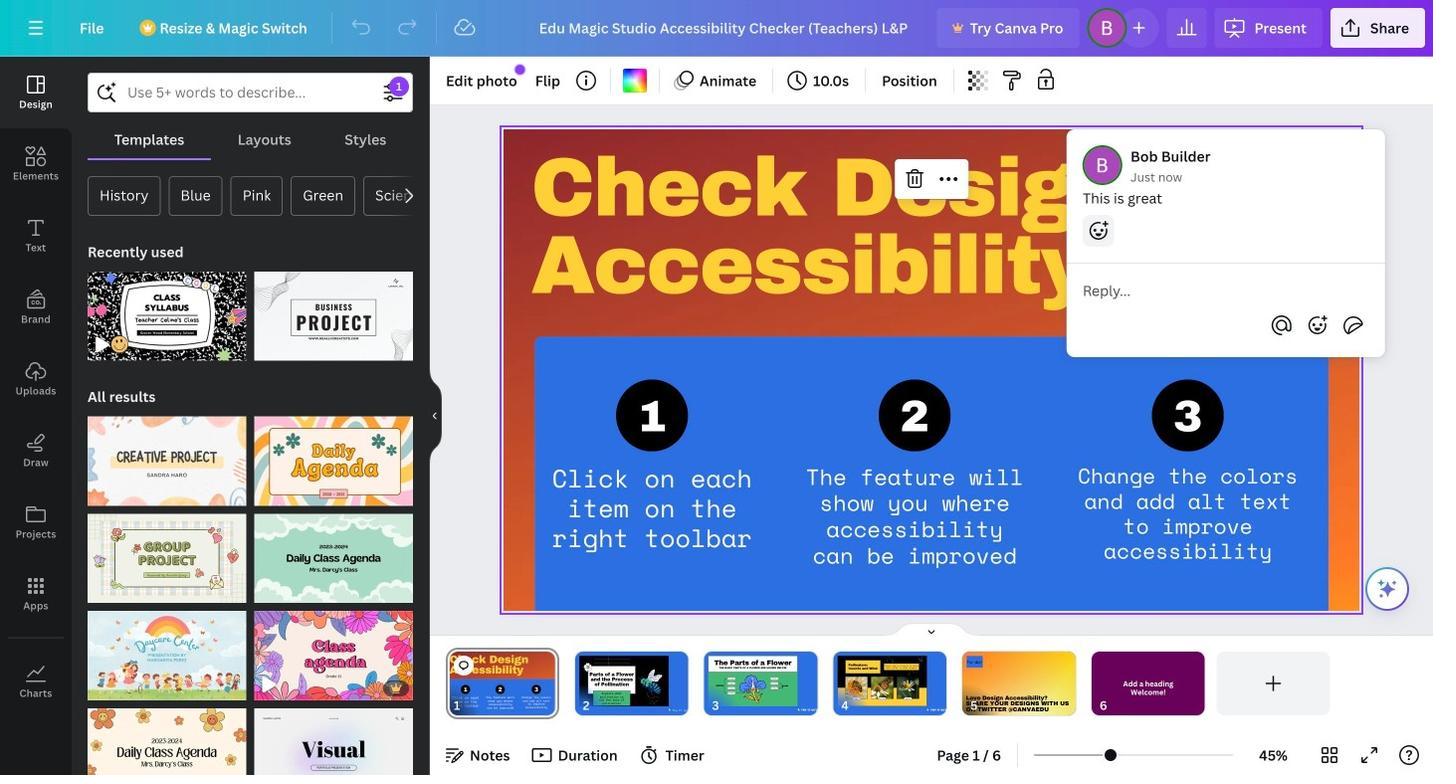 Task type: describe. For each thing, give the bounding box(es) containing it.
side panel tab list
[[0, 57, 72, 718]]

gradient minimal portfolio proposal presentation group
[[254, 697, 413, 775]]

main menu bar
[[0, 0, 1433, 57]]

1 pink rectangle image from the left
[[579, 656, 669, 707]]

multicolor clouds daily class agenda template group
[[254, 502, 413, 603]]

Use 5+ words to describe... search field
[[127, 74, 373, 111]]

Reply draft. Add a reply or @mention. text field
[[1083, 280, 1370, 302]]

grey minimalist business project presentation group
[[254, 260, 413, 361]]



Task type: locate. For each thing, give the bounding box(es) containing it.
Zoom button
[[1241, 740, 1306, 771]]

Page title text field
[[469, 696, 477, 716]]

canva assistant image
[[1376, 577, 1400, 601]]

0 horizontal spatial pink rectangle image
[[579, 656, 669, 707]]

page 1 image
[[446, 652, 559, 716]]

2 pink rectangle image from the left
[[708, 656, 798, 707]]

green colorful cute aesthetic group project presentation group
[[88, 502, 246, 603]]

colorful scrapbook nostalgia class syllabus blank education presentation group
[[88, 260, 246, 361]]

blue green colorful daycare center presentation group
[[88, 599, 246, 701]]

hide image
[[429, 368, 442, 464]]

hide pages image
[[884, 622, 979, 638]]

pink rectangle image
[[579, 656, 669, 707], [708, 656, 798, 707], [838, 656, 927, 707]]

colorful floral illustrative class agenda presentation group
[[254, 599, 413, 701]]

2 horizontal spatial pink rectangle image
[[838, 656, 927, 707]]

orange and yellow retro flower power daily class agenda template group
[[88, 697, 246, 775]]

no colour image
[[623, 69, 647, 93]]

colorful watercolor creative project presentation group
[[88, 405, 246, 506]]

1 horizontal spatial pink rectangle image
[[708, 656, 798, 707]]

Design title text field
[[523, 8, 929, 48]]

orange groovy retro daily agenda presentation group
[[254, 405, 413, 506]]

3 pink rectangle image from the left
[[838, 656, 927, 707]]



Task type: vqa. For each thing, say whether or not it's contained in the screenshot.
Main MENU BAR
yes



